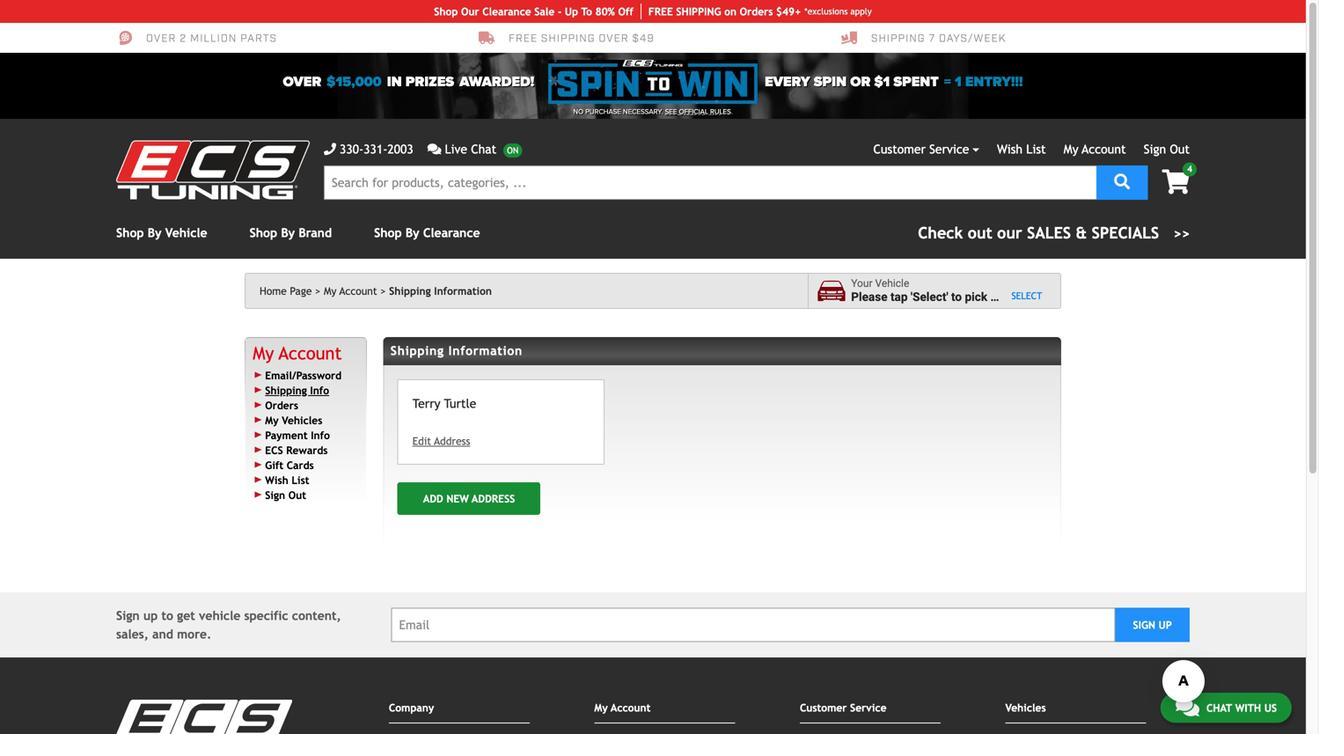 Task type: locate. For each thing, give the bounding box(es) containing it.
1 vertical spatial wish
[[265, 474, 289, 486]]

chat with us link
[[1161, 692, 1292, 722]]

no purchase necessary. see official rules .
[[573, 107, 733, 116]]

chat inside live chat link
[[471, 142, 497, 156]]

0 horizontal spatial vehicle
[[199, 609, 241, 623]]

0 horizontal spatial out
[[288, 489, 306, 501]]

shop for shop by clearance
[[374, 226, 402, 240]]

2
[[180, 31, 187, 46]]

4 link
[[1148, 162, 1197, 196]]

apply
[[851, 6, 872, 16]]

over left $15,000
[[283, 73, 321, 90]]

1 horizontal spatial address
[[472, 492, 515, 505]]

1 vertical spatial over
[[283, 73, 321, 90]]

1 horizontal spatial customer
[[874, 142, 926, 156]]

1 horizontal spatial by
[[281, 226, 295, 240]]

sign for sign up to get vehicle specific content, sales, and more.
[[116, 609, 140, 623]]

vehicles inside 'my account email/password shipping info orders my vehicles payment info ecs rewards gift cards wish list sign out'
[[282, 414, 323, 426]]

0 horizontal spatial address
[[434, 435, 470, 447]]

1 horizontal spatial wish
[[997, 142, 1023, 156]]

wish down entry!!!
[[997, 142, 1023, 156]]

1 horizontal spatial orders
[[740, 5, 773, 18]]

7
[[929, 31, 936, 46]]

information down shop by clearance link
[[434, 285, 492, 297]]

1 horizontal spatial vehicle
[[1000, 290, 1038, 304]]

payment info link
[[265, 429, 330, 441]]

by for clearance
[[406, 226, 420, 240]]

wish list link down 'gift cards' link
[[265, 474, 309, 486]]

up
[[565, 5, 578, 18]]

0 vertical spatial to
[[952, 290, 962, 304]]

0 vertical spatial over
[[146, 31, 176, 46]]

0 horizontal spatial list
[[292, 474, 309, 486]]

1 horizontal spatial wish list link
[[997, 142, 1046, 156]]

edit
[[413, 435, 431, 447]]

shipping up orders link on the left
[[265, 384, 307, 396]]

1 horizontal spatial up
[[1159, 619, 1172, 631]]

to left 'get'
[[162, 609, 173, 623]]

0 horizontal spatial sign out link
[[265, 489, 306, 501]]

ecs tuning image up shop by vehicle
[[116, 140, 310, 199]]

sign for sign out
[[1144, 142, 1166, 156]]

shipping inside 'my account email/password shipping info orders my vehicles payment info ecs rewards gift cards wish list sign out'
[[265, 384, 307, 396]]

2 by from the left
[[281, 226, 295, 240]]

1 vertical spatial vehicle
[[875, 277, 910, 290]]

1 ecs tuning image from the top
[[116, 140, 310, 199]]

add
[[423, 492, 443, 505]]

out
[[1170, 142, 1190, 156], [288, 489, 306, 501]]

clearance up free
[[483, 5, 531, 18]]

shop
[[434, 5, 458, 18], [116, 226, 144, 240], [250, 226, 277, 240], [374, 226, 402, 240]]

my
[[1064, 142, 1079, 156], [324, 285, 337, 297], [253, 343, 274, 363], [265, 414, 279, 426], [595, 701, 608, 714]]

0 horizontal spatial clearance
[[423, 226, 480, 240]]

home
[[260, 285, 287, 297]]

4
[[1188, 164, 1193, 174]]

see
[[665, 107, 677, 116]]

get
[[177, 609, 195, 623]]

1 vertical spatial customer
[[800, 701, 847, 714]]

by for brand
[[281, 226, 295, 240]]

1 vertical spatial orders
[[265, 399, 298, 411]]

my vehicles link
[[265, 414, 323, 426]]

1 vertical spatial address
[[472, 492, 515, 505]]

out up 4
[[1170, 142, 1190, 156]]

ecs tuning image down more.
[[116, 700, 292, 734]]

list up sales
[[1027, 142, 1046, 156]]

parts
[[240, 31, 277, 46]]

'select'
[[911, 290, 949, 304]]

1 vertical spatial vehicle
[[199, 609, 241, 623]]

vehicle right the a
[[1000, 290, 1038, 304]]

in
[[387, 73, 402, 90]]

vehicle inside the your vehicle please tap 'select' to pick a vehicle
[[875, 277, 910, 290]]

1 vertical spatial chat
[[1207, 701, 1232, 713]]

1 horizontal spatial service
[[930, 142, 970, 156]]

wish down gift
[[265, 474, 289, 486]]

clearance down live
[[423, 226, 480, 240]]

1 horizontal spatial my account
[[595, 701, 651, 714]]

up for sign up
[[1159, 619, 1172, 631]]

0 vertical spatial clearance
[[483, 5, 531, 18]]

vehicle
[[165, 226, 207, 240], [875, 277, 910, 290]]

0 vertical spatial wish list link
[[997, 142, 1046, 156]]

1 vertical spatial customer service
[[800, 701, 887, 714]]

information
[[434, 285, 492, 297], [449, 344, 523, 358]]

330-331-2003 link
[[324, 140, 413, 158]]

free ship ping on orders $49+ *exclusions apply
[[649, 5, 872, 18]]

0 horizontal spatial customer
[[800, 701, 847, 714]]

$1
[[874, 73, 890, 90]]

1 vertical spatial ecs tuning image
[[116, 700, 292, 734]]

1 vertical spatial clearance
[[423, 226, 480, 240]]

1 horizontal spatial list
[[1027, 142, 1046, 156]]

1
[[955, 73, 962, 90]]

0 vertical spatial my account
[[1064, 142, 1126, 156]]

chat left with
[[1207, 701, 1232, 713]]

shopping cart image
[[1162, 169, 1190, 194]]

purchase
[[586, 107, 621, 116]]

over left 2
[[146, 31, 176, 46]]

1 horizontal spatial clearance
[[483, 5, 531, 18]]

home page
[[260, 285, 312, 297]]

info up 'rewards' in the left of the page
[[311, 429, 330, 441]]

0 vertical spatial orders
[[740, 5, 773, 18]]

1 vertical spatial out
[[288, 489, 306, 501]]

1 horizontal spatial over
[[283, 73, 321, 90]]

customer service button
[[874, 140, 980, 158]]

shipping information up turtle
[[391, 344, 523, 358]]

0 vertical spatial sign out link
[[1144, 142, 1190, 156]]

up inside button
[[1159, 619, 1172, 631]]

0 horizontal spatial my account
[[324, 285, 377, 297]]

live chat link
[[428, 140, 522, 158]]

a
[[991, 290, 997, 304]]

0 vertical spatial address
[[434, 435, 470, 447]]

my account email/password shipping info orders my vehicles payment info ecs rewards gift cards wish list sign out
[[253, 343, 342, 501]]

0 horizontal spatial orders
[[265, 399, 298, 411]]

0 vertical spatial customer service
[[874, 142, 970, 156]]

0 vertical spatial my account link
[[1064, 142, 1126, 156]]

out down cards
[[288, 489, 306, 501]]

edit address link
[[413, 433, 470, 449]]

us
[[1265, 701, 1277, 713]]

off
[[618, 5, 634, 18]]

address inside "link"
[[434, 435, 470, 447]]

0 vertical spatial vehicle
[[1000, 290, 1038, 304]]

1 vertical spatial my account link
[[324, 285, 386, 297]]

vehicle up more.
[[199, 609, 241, 623]]

1 vertical spatial wish list link
[[265, 474, 309, 486]]

2003
[[388, 142, 413, 156]]

address right "edit"
[[434, 435, 470, 447]]

shipping information down shop by clearance link
[[389, 285, 492, 297]]

1 horizontal spatial chat
[[1207, 701, 1232, 713]]

sign inside button
[[1133, 619, 1156, 631]]

0 horizontal spatial chat
[[471, 142, 497, 156]]

clearance for by
[[423, 226, 480, 240]]

0 vertical spatial customer
[[874, 142, 926, 156]]

0 horizontal spatial vehicle
[[165, 226, 207, 240]]

1 vertical spatial list
[[292, 474, 309, 486]]

entry!!!
[[966, 73, 1023, 90]]

sign out link down 'gift cards' link
[[265, 489, 306, 501]]

shipping
[[541, 31, 596, 46]]

0 horizontal spatial to
[[162, 609, 173, 623]]

orders right on
[[740, 5, 773, 18]]

over for over $15,000 in prizes
[[283, 73, 321, 90]]

wish
[[997, 142, 1023, 156], [265, 474, 289, 486]]

prizes
[[406, 73, 454, 90]]

email/password link
[[265, 369, 342, 381]]

0 horizontal spatial over
[[146, 31, 176, 46]]

on
[[725, 5, 737, 18]]

1 vertical spatial to
[[162, 609, 173, 623]]

ecs tuning image
[[116, 140, 310, 199], [116, 700, 292, 734]]

sign out link up 4
[[1144, 142, 1190, 156]]

select
[[1012, 290, 1043, 301]]

1 horizontal spatial to
[[952, 290, 962, 304]]

over
[[146, 31, 176, 46], [283, 73, 321, 90]]

1 vertical spatial vehicles
[[1006, 701, 1046, 714]]

my account link
[[1064, 142, 1126, 156], [324, 285, 386, 297], [253, 343, 342, 363]]

orders
[[740, 5, 773, 18], [265, 399, 298, 411]]

new
[[447, 492, 469, 505]]

0 horizontal spatial service
[[850, 701, 887, 714]]

content,
[[292, 609, 341, 623]]

0 vertical spatial out
[[1170, 142, 1190, 156]]

my account link for wish list
[[1064, 142, 1126, 156]]

sales & specials
[[1027, 224, 1160, 242]]

sign inside the sign up to get vehicle specific content, sales, and more.
[[116, 609, 140, 623]]

our
[[461, 5, 479, 18]]

1 horizontal spatial vehicle
[[875, 277, 910, 290]]

customer inside "dropdown button"
[[874, 142, 926, 156]]

my account
[[1064, 142, 1126, 156], [324, 285, 377, 297], [595, 701, 651, 714]]

wish list link down entry!!!
[[997, 142, 1046, 156]]

to
[[952, 290, 962, 304], [162, 609, 173, 623]]

customer service
[[874, 142, 970, 156], [800, 701, 887, 714]]

chat
[[471, 142, 497, 156], [1207, 701, 1232, 713]]

0 horizontal spatial wish
[[265, 474, 289, 486]]

0 horizontal spatial up
[[143, 609, 158, 623]]

over for over 2 million parts
[[146, 31, 176, 46]]

address right new in the left bottom of the page
[[472, 492, 515, 505]]

free
[[649, 5, 673, 18]]

spent
[[894, 73, 939, 90]]

0 vertical spatial ecs tuning image
[[116, 140, 310, 199]]

chat right live
[[471, 142, 497, 156]]

$49+
[[776, 5, 801, 18]]

0 horizontal spatial vehicles
[[282, 414, 323, 426]]

every spin or $1 spent = 1 entry!!!
[[765, 73, 1023, 90]]

0 vertical spatial chat
[[471, 142, 497, 156]]

my account link up email/password
[[253, 343, 342, 363]]

info
[[310, 384, 329, 396], [311, 429, 330, 441]]

chat with us
[[1207, 701, 1277, 713]]

free shipping over $49
[[509, 31, 655, 46]]

to left pick
[[952, 290, 962, 304]]

.
[[731, 107, 733, 116]]

up inside the sign up to get vehicle specific content, sales, and more.
[[143, 609, 158, 623]]

turtle
[[444, 396, 476, 410]]

sign for sign up
[[1133, 619, 1156, 631]]

2 horizontal spatial my account
[[1064, 142, 1126, 156]]

3 by from the left
[[406, 226, 420, 240]]

shop by clearance link
[[374, 226, 480, 240]]

address
[[434, 435, 470, 447], [472, 492, 515, 505]]

over
[[599, 31, 629, 46]]

brand
[[299, 226, 332, 240]]

2 horizontal spatial by
[[406, 226, 420, 240]]

vehicle inside the your vehicle please tap 'select' to pick a vehicle
[[1000, 290, 1038, 304]]

wish list link
[[997, 142, 1046, 156], [265, 474, 309, 486]]

0 horizontal spatial by
[[148, 226, 162, 240]]

my account link up search icon
[[1064, 142, 1126, 156]]

account
[[1082, 142, 1126, 156], [339, 285, 377, 297], [279, 343, 342, 363], [611, 701, 651, 714]]

1 by from the left
[[148, 226, 162, 240]]

orders up my vehicles link
[[265, 399, 298, 411]]

list down cards
[[292, 474, 309, 486]]

clearance
[[483, 5, 531, 18], [423, 226, 480, 240]]

information up turtle
[[449, 344, 523, 358]]

gift cards link
[[265, 459, 314, 471]]

over inside over 2 million parts link
[[146, 31, 176, 46]]

shipping down shop by clearance link
[[389, 285, 431, 297]]

info down email/password
[[310, 384, 329, 396]]

my account link right page
[[324, 285, 386, 297]]

1 vertical spatial my account
[[324, 285, 377, 297]]

0 vertical spatial service
[[930, 142, 970, 156]]

0 vertical spatial vehicles
[[282, 414, 323, 426]]



Task type: describe. For each thing, give the bounding box(es) containing it.
2 vertical spatial my account link
[[253, 343, 342, 363]]

shipping info link
[[265, 384, 329, 396]]

comments image
[[428, 143, 441, 155]]

$49
[[632, 31, 655, 46]]

add new address
[[423, 492, 515, 505]]

customer service inside "dropdown button"
[[874, 142, 970, 156]]

-
[[558, 5, 562, 18]]

sales
[[1027, 224, 1071, 242]]

necessary.
[[623, 107, 663, 116]]

page
[[290, 285, 312, 297]]

*exclusions
[[805, 6, 848, 16]]

every
[[765, 73, 810, 90]]

shipping left 7
[[871, 31, 926, 46]]

sales,
[[116, 627, 149, 641]]

my account for page
[[324, 285, 377, 297]]

vehicle inside the sign up to get vehicle specific content, sales, and more.
[[199, 609, 241, 623]]

Search text field
[[324, 165, 1097, 200]]

1 vertical spatial sign out link
[[265, 489, 306, 501]]

1 horizontal spatial out
[[1170, 142, 1190, 156]]

payment
[[265, 429, 308, 441]]

free shipping over $49 link
[[479, 30, 655, 46]]

rules
[[710, 107, 731, 116]]

home page link
[[260, 285, 321, 297]]

specials
[[1092, 224, 1160, 242]]

330-331-2003
[[340, 142, 413, 156]]

ecs rewards link
[[265, 444, 328, 456]]

my account for list
[[1064, 142, 1126, 156]]

phone image
[[324, 143, 336, 155]]

service inside customer service "dropdown button"
[[930, 142, 970, 156]]

Email email field
[[391, 608, 1116, 642]]

email/password
[[265, 369, 342, 381]]

*exclusions apply link
[[805, 5, 872, 18]]

shop by vehicle
[[116, 226, 207, 240]]

out inside 'my account email/password shipping info orders my vehicles payment info ecs rewards gift cards wish list sign out'
[[288, 489, 306, 501]]

1 vertical spatial info
[[311, 429, 330, 441]]

see official rules link
[[665, 107, 731, 117]]

your
[[851, 277, 873, 290]]

shop our clearance sale - up to 80% off link
[[434, 4, 642, 19]]

shop by vehicle link
[[116, 226, 207, 240]]

shop for shop our clearance sale - up to 80% off
[[434, 5, 458, 18]]

clearance for our
[[483, 5, 531, 18]]

rewards
[[286, 444, 328, 456]]

sign up button
[[1116, 608, 1190, 642]]

with
[[1236, 701, 1262, 713]]

0 vertical spatial wish
[[997, 142, 1023, 156]]

over 2 million parts link
[[116, 30, 277, 46]]

days/week
[[939, 31, 1006, 46]]

0 vertical spatial vehicle
[[165, 226, 207, 240]]

wish list
[[997, 142, 1046, 156]]

live chat
[[445, 142, 497, 156]]

account inside 'my account email/password shipping info orders my vehicles payment info ecs rewards gift cards wish list sign out'
[[279, 343, 342, 363]]

orders inside 'my account email/password shipping info orders my vehicles payment info ecs rewards gift cards wish list sign out'
[[265, 399, 298, 411]]

0 vertical spatial shipping information
[[389, 285, 492, 297]]

shipping 7 days/week
[[871, 31, 1006, 46]]

comments image
[[1176, 695, 1200, 717]]

ecs tuning 'spin to win' contest logo image
[[548, 60, 758, 104]]

ship
[[676, 5, 698, 18]]

tap
[[891, 290, 908, 304]]

list inside 'my account email/password shipping info orders my vehicles payment info ecs rewards gift cards wish list sign out'
[[292, 474, 309, 486]]

more.
[[177, 627, 211, 641]]

to inside the sign up to get vehicle specific content, sales, and more.
[[162, 609, 173, 623]]

company
[[389, 701, 434, 714]]

address inside button
[[472, 492, 515, 505]]

cards
[[287, 459, 314, 471]]

sign inside 'my account email/password shipping info orders my vehicles payment info ecs rewards gift cards wish list sign out'
[[265, 489, 285, 501]]

0 horizontal spatial wish list link
[[265, 474, 309, 486]]

0 vertical spatial information
[[434, 285, 492, 297]]

official
[[679, 107, 709, 116]]

1 horizontal spatial vehicles
[[1006, 701, 1046, 714]]

and
[[152, 627, 173, 641]]

shop our clearance sale - up to 80% off
[[434, 5, 634, 18]]

or
[[851, 73, 871, 90]]

free
[[509, 31, 538, 46]]

over $15,000 in prizes
[[283, 73, 454, 90]]

up for sign up to get vehicle specific content, sales, and more.
[[143, 609, 158, 623]]

$15,000
[[327, 73, 382, 90]]

million
[[190, 31, 237, 46]]

1 vertical spatial information
[[449, 344, 523, 358]]

my account link for home page
[[324, 285, 386, 297]]

search image
[[1115, 174, 1131, 190]]

2 ecs tuning image from the top
[[116, 700, 292, 734]]

to inside the your vehicle please tap 'select' to pick a vehicle
[[952, 290, 962, 304]]

chat inside chat with us link
[[1207, 701, 1232, 713]]

331-
[[364, 142, 388, 156]]

shop for shop by vehicle
[[116, 226, 144, 240]]

shop by clearance
[[374, 226, 480, 240]]

terry turtle
[[413, 396, 476, 410]]

2 vertical spatial my account
[[595, 701, 651, 714]]

0 vertical spatial list
[[1027, 142, 1046, 156]]

ping
[[698, 5, 721, 18]]

shipping up terry
[[391, 344, 444, 358]]

sale
[[535, 5, 555, 18]]

1 vertical spatial shipping information
[[391, 344, 523, 358]]

1 vertical spatial service
[[850, 701, 887, 714]]

shop for shop by brand
[[250, 226, 277, 240]]

shop by brand
[[250, 226, 332, 240]]

wish inside 'my account email/password shipping info orders my vehicles payment info ecs rewards gift cards wish list sign out'
[[265, 474, 289, 486]]

&
[[1076, 224, 1087, 242]]

specific
[[244, 609, 288, 623]]

shipping 7 days/week link
[[842, 30, 1006, 46]]

add new address button
[[398, 482, 541, 515]]

terry
[[413, 396, 441, 410]]

by for vehicle
[[148, 226, 162, 240]]

330-
[[340, 142, 364, 156]]

=
[[944, 73, 952, 90]]

gift
[[265, 459, 284, 471]]

0 vertical spatial info
[[310, 384, 329, 396]]

pick
[[965, 290, 988, 304]]

sign up to get vehicle specific content, sales, and more.
[[116, 609, 341, 641]]

1 horizontal spatial sign out link
[[1144, 142, 1190, 156]]



Task type: vqa. For each thing, say whether or not it's contained in the screenshot.
Add
yes



